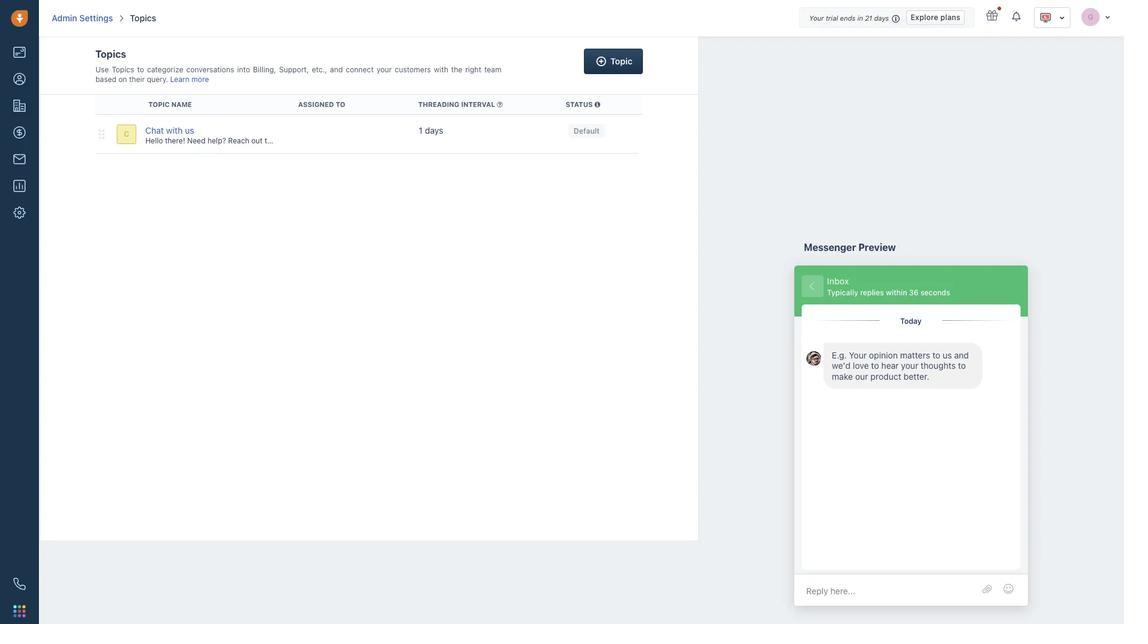 Task type: describe. For each thing, give the bounding box(es) containing it.
within
[[887, 289, 908, 298]]

opinion
[[870, 350, 899, 361]]

explore plans button
[[907, 10, 965, 25]]

product
[[871, 372, 902, 382]]

phone element
[[7, 573, 32, 597]]

c
[[124, 130, 129, 139]]

to
[[336, 100, 345, 108]]

and inside 'e.g. your opinion matters to us and we'd love to hear your thoughts to make our product better.'
[[955, 350, 970, 361]]

with inside use topics to categorize conversations into billing, support, etc., and connect your customers with the right team based on their query.
[[434, 65, 448, 74]]

billing,
[[253, 65, 276, 74]]

ends
[[840, 14, 856, 22]]

to inside use topics to categorize conversations into billing, support, etc., and connect your customers with the right team based on their query.
[[137, 65, 144, 74]]

we'd
[[833, 361, 851, 371]]

to down opinion
[[872, 361, 880, 371]]

1 vertical spatial topics
[[95, 49, 126, 60]]

trial
[[826, 14, 838, 22]]

use
[[95, 65, 109, 74]]

chat
[[145, 125, 164, 136]]

assigned
[[298, 100, 334, 108]]

1 ic_arrow_down image from the left
[[1105, 13, 1111, 20]]

inbox
[[828, 276, 850, 287]]

threading
[[418, 100, 460, 108]]

explore
[[911, 13, 939, 22]]

missing translation "unavailable" for locale "en-us" image
[[1040, 12, 1052, 24]]

name
[[171, 100, 192, 108]]

1 days
[[419, 125, 443, 136]]

topic
[[148, 100, 170, 108]]

connect
[[346, 65, 374, 74]]

etc.,
[[312, 65, 327, 74]]

2 ic_arrow_down image from the left
[[1059, 13, 1065, 22]]

messenger preview
[[805, 242, 897, 253]]

settings
[[79, 13, 113, 23]]

better.
[[904, 372, 930, 382]]

right
[[465, 65, 481, 74]]

your trial ends in 21 days
[[810, 14, 889, 22]]

hear
[[882, 361, 900, 371]]

chat with us link
[[145, 125, 194, 136]]

conversations
[[186, 65, 234, 74]]

0 horizontal spatial your
[[810, 14, 824, 22]]

your inside 'e.g. your opinion matters to us and we'd love to hear your thoughts to make our product better.'
[[850, 350, 867, 361]]

info circle image
[[595, 102, 600, 108]]

21
[[865, 14, 873, 22]]

to up thoughts
[[933, 350, 941, 361]]

assigned to
[[298, 100, 345, 108]]

default
[[574, 126, 600, 136]]

0 horizontal spatial days
[[425, 125, 443, 136]]

topics inside use topics to categorize conversations into billing, support, etc., and connect your customers with the right team based on their query.
[[112, 65, 134, 74]]

admin settings link
[[52, 12, 113, 24]]

admin
[[52, 13, 77, 23]]

thoughts
[[921, 361, 957, 371]]

inbox typically replies within 36 seconds
[[828, 276, 951, 298]]

0 vertical spatial topics
[[130, 13, 156, 23]]

learn
[[170, 75, 190, 84]]

chat with us
[[145, 125, 194, 136]]

topic button
[[584, 49, 643, 74]]

bell regular image
[[1012, 11, 1022, 22]]

plans
[[941, 13, 961, 22]]



Task type: vqa. For each thing, say whether or not it's contained in the screenshot.
ic_info_icon
yes



Task type: locate. For each thing, give the bounding box(es) containing it.
matters
[[901, 350, 931, 361]]

query.
[[147, 75, 168, 84]]

days
[[874, 14, 889, 22], [425, 125, 443, 136]]

your up love on the right bottom of the page
[[850, 350, 867, 361]]

ic_arrow_down image
[[1105, 13, 1111, 20], [1059, 13, 1065, 22]]

team
[[484, 65, 502, 74]]

admin settings
[[52, 13, 113, 23]]

1 vertical spatial your
[[902, 361, 919, 371]]

0 horizontal spatial us
[[185, 125, 194, 136]]

0 horizontal spatial and
[[330, 65, 343, 74]]

1 horizontal spatial and
[[955, 350, 970, 361]]

customers
[[395, 65, 431, 74]]

topics up "use" at the left top of page
[[95, 49, 126, 60]]

e.g.
[[833, 350, 847, 361]]

1
[[419, 125, 423, 136]]

their
[[129, 75, 145, 84]]

us down name
[[185, 125, 194, 136]]

to up their in the left of the page
[[137, 65, 144, 74]]

1 horizontal spatial ic_arrow_down image
[[1105, 13, 1111, 20]]

based
[[95, 75, 116, 84]]

1 horizontal spatial us
[[943, 350, 953, 361]]

your right connect
[[377, 65, 392, 74]]

your inside use topics to categorize conversations into billing, support, etc., and connect your customers with the right team based on their query.
[[377, 65, 392, 74]]

0 horizontal spatial ic_arrow_down image
[[1059, 13, 1065, 22]]

the
[[451, 65, 463, 74]]

preview
[[859, 242, 897, 253]]

1 horizontal spatial your
[[902, 361, 919, 371]]

with left the
[[434, 65, 448, 74]]

typically
[[828, 289, 859, 298]]

use topics to categorize conversations into billing, support, etc., and connect your customers with the right team based on their query.
[[95, 65, 502, 84]]

on
[[119, 75, 127, 84]]

your for hear
[[902, 361, 919, 371]]

phone image
[[13, 579, 26, 591]]

1 vertical spatial and
[[955, 350, 970, 361]]

threading interval
[[418, 100, 495, 108]]

interval
[[461, 100, 495, 108]]

our
[[856, 372, 869, 382]]

topics right the settings
[[130, 13, 156, 23]]

1 horizontal spatial days
[[874, 14, 889, 22]]

0 vertical spatial your
[[810, 14, 824, 22]]

and up thoughts
[[955, 350, 970, 361]]

in
[[858, 14, 863, 22]]

0 horizontal spatial your
[[377, 65, 392, 74]]

0 vertical spatial your
[[377, 65, 392, 74]]

1 vertical spatial us
[[943, 350, 953, 361]]

your
[[377, 65, 392, 74], [902, 361, 919, 371]]

1 vertical spatial your
[[850, 350, 867, 361]]

categorize
[[147, 65, 183, 74]]

support,
[[279, 65, 309, 74]]

topic name
[[148, 100, 192, 108]]

explore plans
[[911, 13, 961, 22]]

0 vertical spatial days
[[874, 14, 889, 22]]

0 vertical spatial with
[[434, 65, 448, 74]]

0 vertical spatial and
[[330, 65, 343, 74]]

1 vertical spatial with
[[166, 125, 183, 136]]

days right 1
[[425, 125, 443, 136]]

with
[[434, 65, 448, 74], [166, 125, 183, 136]]

topic
[[611, 56, 633, 66]]

replies
[[861, 289, 885, 298]]

to right thoughts
[[959, 361, 967, 371]]

your inside 'e.g. your opinion matters to us and we'd love to hear your thoughts to make our product better.'
[[902, 361, 919, 371]]

your
[[810, 14, 824, 22], [850, 350, 867, 361]]

learn more
[[170, 75, 209, 84]]

your for connect
[[377, 65, 392, 74]]

freshworks switcher image
[[13, 606, 26, 618]]

topics
[[130, 13, 156, 23], [95, 49, 126, 60], [112, 65, 134, 74]]

and
[[330, 65, 343, 74], [955, 350, 970, 361]]

and inside use topics to categorize conversations into billing, support, etc., and connect your customers with the right team based on their query.
[[330, 65, 343, 74]]

learn more link
[[170, 75, 209, 84]]

status
[[566, 100, 593, 108]]

1 horizontal spatial with
[[434, 65, 448, 74]]

36
[[910, 289, 919, 298]]

us inside 'e.g. your opinion matters to us and we'd love to hear your thoughts to make our product better.'
[[943, 350, 953, 361]]

and right etc.,
[[330, 65, 343, 74]]

topics up on
[[112, 65, 134, 74]]

ic_back image
[[808, 280, 818, 294]]

us
[[185, 125, 194, 136], [943, 350, 953, 361]]

your down matters
[[902, 361, 919, 371]]

today
[[901, 317, 922, 326]]

0 horizontal spatial with
[[166, 125, 183, 136]]

more
[[192, 75, 209, 84]]

ic_info_icon image
[[892, 13, 901, 24]]

seconds
[[921, 289, 951, 298]]

make
[[833, 372, 854, 382]]

your left trial on the right of the page
[[810, 14, 824, 22]]

2 vertical spatial topics
[[112, 65, 134, 74]]

love
[[854, 361, 870, 371]]

question circle o image
[[497, 102, 503, 108]]

with right chat
[[166, 125, 183, 136]]

0 vertical spatial us
[[185, 125, 194, 136]]

into
[[237, 65, 250, 74]]

1 vertical spatial days
[[425, 125, 443, 136]]

e.g. your opinion matters to us and we'd love to hear your thoughts to make our product better.
[[833, 350, 970, 382]]

to
[[137, 65, 144, 74], [933, 350, 941, 361], [872, 361, 880, 371], [959, 361, 967, 371]]

messenger
[[805, 242, 857, 253]]

us up thoughts
[[943, 350, 953, 361]]

1 horizontal spatial your
[[850, 350, 867, 361]]

days right 21
[[874, 14, 889, 22]]



